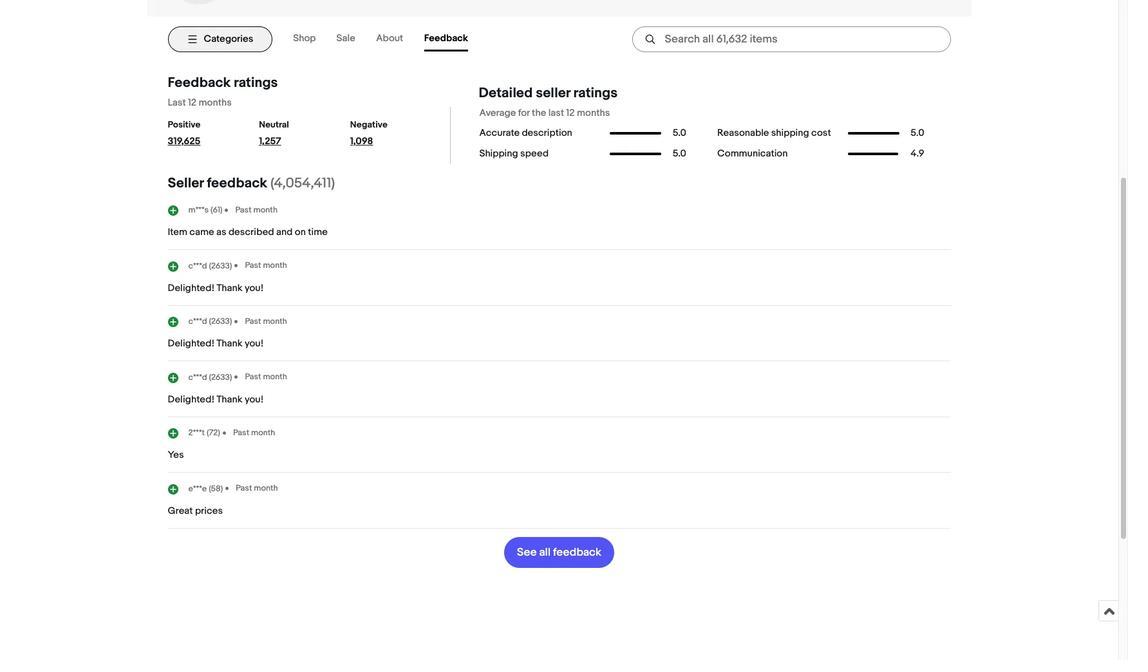 Task type: vqa. For each thing, say whether or not it's contained in the screenshot.
Detailed
yes



Task type: locate. For each thing, give the bounding box(es) containing it.
1,257
[[259, 135, 281, 147]]

month
[[253, 204, 278, 215], [263, 260, 287, 270], [263, 316, 287, 326], [263, 372, 287, 382], [251, 427, 275, 438], [254, 483, 278, 493]]

thank
[[217, 282, 243, 294], [217, 337, 243, 350], [217, 393, 243, 405]]

5.0
[[673, 127, 686, 139], [911, 127, 924, 139], [673, 148, 686, 160]]

0 vertical spatial thank
[[217, 282, 243, 294]]

12 right the last
[[188, 97, 197, 109]]

3 c***d from the top
[[188, 372, 207, 382]]

319,625
[[168, 135, 201, 147]]

(2633)
[[209, 261, 232, 271], [209, 316, 232, 327], [209, 372, 232, 382]]

seller
[[168, 175, 204, 192]]

feedback up the last
[[168, 75, 231, 91]]

tab list
[[293, 27, 489, 51]]

and
[[276, 226, 293, 238]]

0 vertical spatial feedback
[[207, 175, 267, 192]]

item came as described and on time
[[168, 226, 328, 238]]

1,098
[[350, 135, 373, 147]]

for
[[518, 107, 530, 119]]

feedback inside feedback ratings last 12 months
[[168, 75, 231, 91]]

negative 1,098
[[350, 119, 388, 147]]

yes
[[168, 449, 184, 461]]

see
[[517, 546, 537, 559]]

shipping
[[771, 127, 809, 139]]

feedback
[[207, 175, 267, 192], [553, 546, 601, 559]]

1 c***d from the top
[[188, 261, 207, 271]]

2 vertical spatial delighted!
[[168, 393, 214, 405]]

12
[[188, 97, 197, 109], [566, 107, 575, 119]]

0 horizontal spatial months
[[199, 97, 232, 109]]

great prices
[[168, 505, 223, 517]]

12 right last
[[566, 107, 575, 119]]

shop
[[293, 32, 316, 44]]

neutral
[[259, 119, 289, 130]]

speed
[[520, 148, 549, 160]]

2***t (72)
[[188, 428, 220, 438]]

ratings inside feedback ratings last 12 months
[[234, 75, 278, 91]]

1 vertical spatial feedback
[[553, 546, 601, 559]]

2 vertical spatial (2633)
[[209, 372, 232, 382]]

c***d
[[188, 261, 207, 271], [188, 316, 207, 327], [188, 372, 207, 382]]

feedback inside tab list
[[424, 32, 468, 44]]

seller
[[536, 85, 570, 102]]

delighted! thank you!
[[168, 282, 264, 294], [168, 337, 264, 350], [168, 393, 264, 405]]

ratings right seller
[[573, 85, 618, 102]]

months right last
[[577, 107, 610, 119]]

shipping
[[479, 148, 518, 160]]

2 vertical spatial delighted! thank you!
[[168, 393, 264, 405]]

2 vertical spatial c***d
[[188, 372, 207, 382]]

1 vertical spatial delighted! thank you!
[[168, 337, 264, 350]]

(72)
[[207, 428, 220, 438]]

on
[[295, 226, 306, 238]]

accurate description
[[479, 127, 572, 139]]

ratings up neutral in the top of the page
[[234, 75, 278, 91]]

1 vertical spatial c***d (2633)
[[188, 316, 232, 327]]

1 vertical spatial (2633)
[[209, 316, 232, 327]]

0 vertical spatial you!
[[245, 282, 264, 294]]

c***d (2633)
[[188, 261, 232, 271], [188, 316, 232, 327], [188, 372, 232, 382]]

1 vertical spatial delighted!
[[168, 337, 214, 350]]

1 vertical spatial c***d
[[188, 316, 207, 327]]

1 delighted! from the top
[[168, 282, 214, 294]]

feedback right 'about'
[[424, 32, 468, 44]]

months inside feedback ratings last 12 months
[[199, 97, 232, 109]]

about
[[376, 32, 403, 44]]

feedback right the all
[[553, 546, 601, 559]]

accurate
[[479, 127, 520, 139]]

2 c***d from the top
[[188, 316, 207, 327]]

e***e
[[188, 483, 207, 494]]

past
[[235, 204, 252, 215], [245, 260, 261, 270], [245, 316, 261, 326], [245, 372, 261, 382], [233, 427, 249, 438], [236, 483, 252, 493]]

months up positive
[[199, 97, 232, 109]]

0 vertical spatial feedback
[[424, 32, 468, 44]]

0 horizontal spatial ratings
[[234, 75, 278, 91]]

as
[[216, 226, 226, 238]]

past month
[[235, 204, 278, 215], [245, 260, 287, 270], [245, 316, 287, 326], [245, 372, 287, 382], [233, 427, 275, 438], [236, 483, 278, 493]]

0 horizontal spatial feedback
[[168, 75, 231, 91]]

detailed seller ratings
[[479, 85, 618, 102]]

2 delighted! thank you! from the top
[[168, 337, 264, 350]]

(4,054,411)
[[270, 175, 335, 192]]

categories
[[204, 33, 253, 45]]

3 c***d (2633) from the top
[[188, 372, 232, 382]]

delighted!
[[168, 282, 214, 294], [168, 337, 214, 350], [168, 393, 214, 405]]

you!
[[245, 282, 264, 294], [245, 337, 264, 350], [245, 393, 264, 405]]

feedback up (61)
[[207, 175, 267, 192]]

3 thank from the top
[[217, 393, 243, 405]]

0 vertical spatial delighted! thank you!
[[168, 282, 264, 294]]

1 you! from the top
[[245, 282, 264, 294]]

12 inside feedback ratings last 12 months
[[188, 97, 197, 109]]

0 horizontal spatial 12
[[188, 97, 197, 109]]

neutral 1,257
[[259, 119, 289, 147]]

feedback
[[424, 32, 468, 44], [168, 75, 231, 91]]

shipping speed
[[479, 148, 549, 160]]

2 vertical spatial c***d (2633)
[[188, 372, 232, 382]]

1 vertical spatial thank
[[217, 337, 243, 350]]

0 vertical spatial c***d
[[188, 261, 207, 271]]

time
[[308, 226, 328, 238]]

last
[[168, 97, 186, 109]]

1 horizontal spatial 12
[[566, 107, 575, 119]]

average for the last 12 months
[[479, 107, 610, 119]]

see all feedback link
[[504, 537, 614, 568]]

1 horizontal spatial feedback
[[553, 546, 601, 559]]

months
[[199, 97, 232, 109], [577, 107, 610, 119]]

319,625 link
[[168, 135, 227, 153]]

1 horizontal spatial feedback
[[424, 32, 468, 44]]

see all feedback
[[517, 546, 601, 559]]

1 vertical spatial feedback
[[168, 75, 231, 91]]

0 vertical spatial delighted!
[[168, 282, 214, 294]]

2 vertical spatial you!
[[245, 393, 264, 405]]

1 vertical spatial you!
[[245, 337, 264, 350]]

2 vertical spatial thank
[[217, 393, 243, 405]]

feedback for feedback
[[424, 32, 468, 44]]

sale
[[337, 32, 355, 44]]

ratings
[[234, 75, 278, 91], [573, 85, 618, 102]]

0 vertical spatial c***d (2633)
[[188, 261, 232, 271]]

0 vertical spatial (2633)
[[209, 261, 232, 271]]

described
[[229, 226, 274, 238]]



Task type: describe. For each thing, give the bounding box(es) containing it.
cost
[[811, 127, 831, 139]]

item
[[168, 226, 187, 238]]

5.0 for accurate description
[[673, 127, 686, 139]]

prices
[[195, 505, 223, 517]]

positive 319,625
[[168, 119, 201, 147]]

the
[[532, 107, 546, 119]]

1 c***d (2633) from the top
[[188, 261, 232, 271]]

Search all 61,632 items field
[[632, 26, 951, 52]]

1 horizontal spatial ratings
[[573, 85, 618, 102]]

negative
[[350, 119, 388, 130]]

categories button
[[168, 26, 273, 52]]

2 you! from the top
[[245, 337, 264, 350]]

2 (2633) from the top
[[209, 316, 232, 327]]

3 you! from the top
[[245, 393, 264, 405]]

all
[[539, 546, 551, 559]]

2***t
[[188, 428, 205, 438]]

1 delighted! thank you! from the top
[[168, 282, 264, 294]]

reasonable shipping cost
[[717, 127, 831, 139]]

feedback ratings last 12 months
[[168, 75, 278, 109]]

3 delighted! thank you! from the top
[[168, 393, 264, 405]]

average
[[479, 107, 516, 119]]

2 thank from the top
[[217, 337, 243, 350]]

1 horizontal spatial months
[[577, 107, 610, 119]]

2 delighted! from the top
[[168, 337, 214, 350]]

1 (2633) from the top
[[209, 261, 232, 271]]

seller feedback (4,054,411)
[[168, 175, 335, 192]]

(61)
[[211, 205, 222, 215]]

reasonable
[[717, 127, 769, 139]]

great
[[168, 505, 193, 517]]

tab list containing shop
[[293, 27, 489, 51]]

3 delighted! from the top
[[168, 393, 214, 405]]

(58)
[[209, 483, 223, 494]]

detailed
[[479, 85, 533, 102]]

communication
[[717, 148, 788, 160]]

came
[[190, 226, 214, 238]]

0 horizontal spatial feedback
[[207, 175, 267, 192]]

3 (2633) from the top
[[209, 372, 232, 382]]

4.9
[[911, 148, 924, 160]]

feedback for feedback ratings last 12 months
[[168, 75, 231, 91]]

1 thank from the top
[[217, 282, 243, 294]]

e***e (58)
[[188, 483, 223, 494]]

1,257 link
[[259, 135, 318, 153]]

5.0 for reasonable shipping cost
[[911, 127, 924, 139]]

m***s
[[188, 205, 209, 215]]

positive
[[168, 119, 200, 130]]

description
[[522, 127, 572, 139]]

2 c***d (2633) from the top
[[188, 316, 232, 327]]

m***s (61)
[[188, 205, 222, 215]]

last
[[548, 107, 564, 119]]

5.0 for shipping speed
[[673, 148, 686, 160]]

1,098 link
[[350, 135, 409, 153]]



